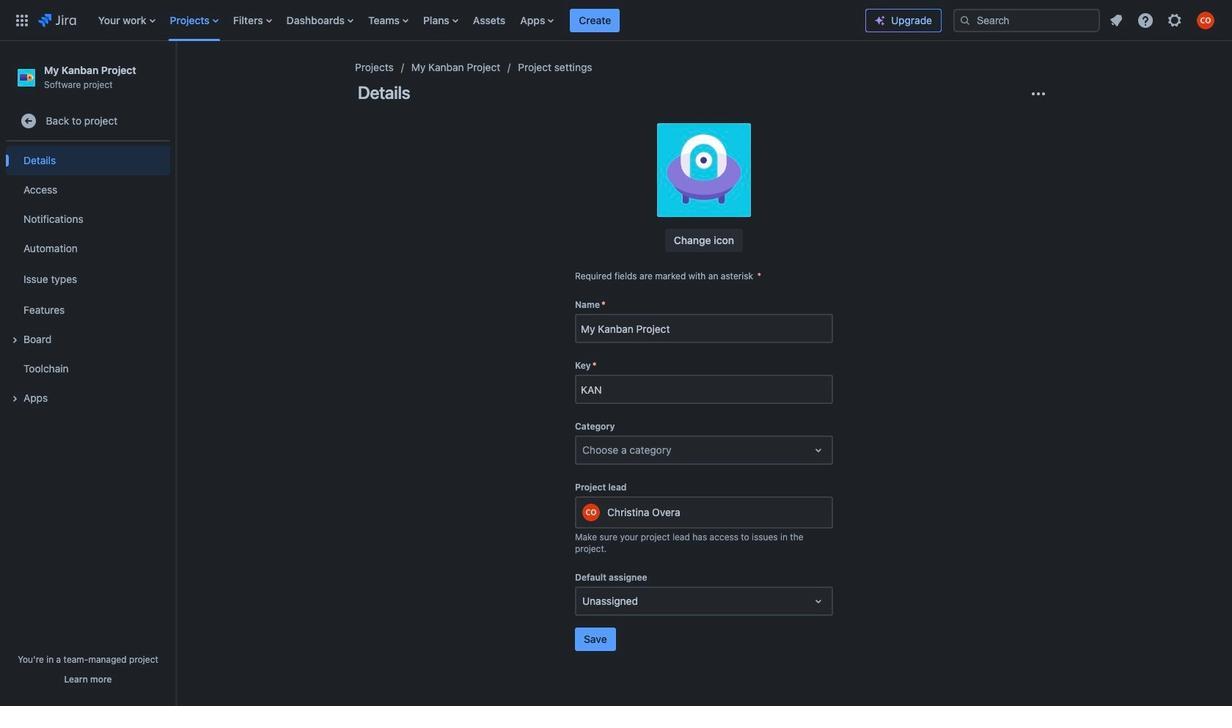 Task type: locate. For each thing, give the bounding box(es) containing it.
None field
[[576, 315, 832, 342], [576, 376, 832, 403], [576, 315, 832, 342], [576, 376, 832, 403]]

more image
[[1030, 85, 1047, 103]]

2 expand image from the top
[[6, 390, 23, 408]]

None text field
[[582, 443, 585, 458], [582, 594, 585, 609], [582, 443, 585, 458], [582, 594, 585, 609]]

group
[[6, 142, 170, 417]]

open image
[[810, 442, 827, 459]]

sidebar navigation image
[[160, 59, 192, 88]]

list
[[91, 0, 865, 41], [1103, 7, 1223, 33]]

settings image
[[1166, 11, 1184, 29]]

None search field
[[953, 8, 1100, 32]]

1 horizontal spatial list
[[1103, 7, 1223, 33]]

expand image
[[6, 332, 23, 349], [6, 390, 23, 408]]

notifications image
[[1107, 11, 1125, 29]]

1 vertical spatial expand image
[[6, 390, 23, 408]]

jira image
[[38, 11, 76, 29], [38, 11, 76, 29]]

list item
[[570, 0, 620, 41]]

open image
[[810, 593, 827, 610]]

0 vertical spatial expand image
[[6, 332, 23, 349]]

banner
[[0, 0, 1232, 41]]



Task type: vqa. For each thing, say whether or not it's contained in the screenshot.
second open icon from the bottom
yes



Task type: describe. For each thing, give the bounding box(es) containing it.
appswitcher icon image
[[13, 11, 31, 29]]

project avatar image
[[657, 123, 751, 217]]

sidebar element
[[0, 41, 176, 706]]

search image
[[959, 14, 971, 26]]

your profile and settings image
[[1197, 11, 1215, 29]]

1 expand image from the top
[[6, 332, 23, 349]]

Search field
[[953, 8, 1100, 32]]

primary element
[[9, 0, 865, 41]]

group inside sidebar element
[[6, 142, 170, 417]]

help image
[[1137, 11, 1154, 29]]

0 horizontal spatial list
[[91, 0, 865, 41]]



